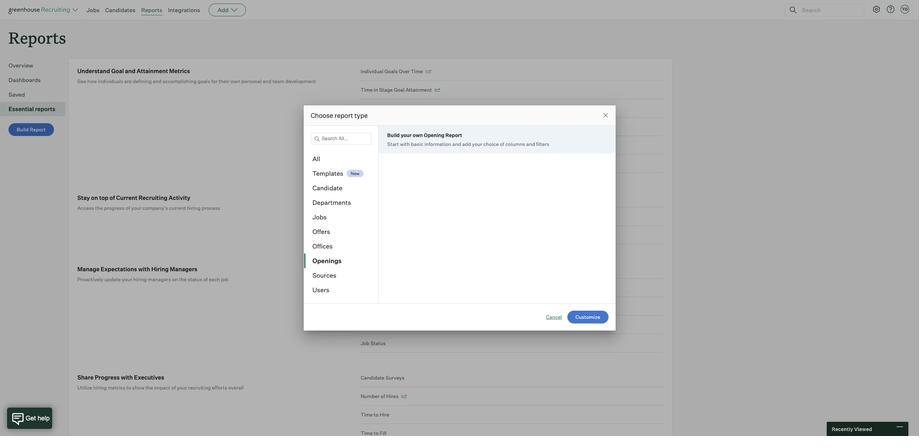 Task type: describe. For each thing, give the bounding box(es) containing it.
time for time to review applications goal attainment
[[361, 124, 373, 130]]

goals
[[198, 78, 210, 84]]

individual goals over time
[[361, 68, 423, 74]]

0 horizontal spatial jobs
[[87, 6, 100, 13]]

report inside "build your own opening report start with basic information and add your choice of columns and filters"
[[446, 132, 462, 138]]

attainment inside understand goal and attainment metrics see how individuals are defining and accomplishing goals for their own personal and team development
[[137, 68, 168, 75]]

hiring inside stay on top of current recruiting activity access the progress of your company's current hiring process
[[187, 205, 201, 211]]

time for time to submit scorecards goal attainment
[[361, 105, 373, 111]]

report
[[335, 112, 353, 119]]

metrics
[[108, 385, 125, 391]]

1 vertical spatial activity
[[391, 214, 409, 220]]

offer
[[401, 161, 412, 167]]

candidate pipeline email link
[[361, 266, 664, 279]]

0 vertical spatial over
[[399, 68, 410, 74]]

time right goals
[[411, 68, 423, 74]]

each
[[209, 276, 220, 282]]

recently viewed
[[832, 426, 873, 432]]

hire
[[380, 412, 390, 418]]

sources
[[313, 271, 337, 279]]

scorecards
[[398, 105, 424, 111]]

choose report type
[[311, 112, 368, 119]]

job status
[[361, 340, 386, 346]]

attainment inside time to approve offer goal attainment 'link'
[[425, 161, 451, 167]]

0 horizontal spatial candidates
[[105, 6, 136, 13]]

columns
[[506, 141, 526, 147]]

goal right stage
[[394, 87, 405, 93]]

hiring inside share progress with executives utilize hiring metrics to show the impact of your recruiting efforts overall
[[93, 385, 107, 391]]

new for new candidates by source
[[361, 303, 371, 309]]

time to approve offer goal attainment link
[[361, 155, 664, 173]]

accomplishing
[[163, 78, 197, 84]]

essential reports link
[[9, 105, 63, 113]]

build for build your own opening report start with basic information and add your choice of columns and filters
[[388, 132, 400, 138]]

all
[[313, 155, 320, 163]]

applications over time link
[[361, 279, 664, 297]]

pipeline for manage expectations with hiring managers
[[386, 266, 405, 272]]

time to hire
[[361, 412, 390, 418]]

job
[[221, 276, 228, 282]]

icon chart image for individual goals over time
[[426, 70, 431, 73]]

icon chart image for time to schedule available candidate goal attainment
[[491, 144, 496, 147]]

over inside applications over time link
[[391, 285, 402, 291]]

your right add
[[472, 141, 483, 147]]

candidate for candidate pipeline email
[[361, 266, 385, 272]]

interviewing
[[361, 214, 390, 220]]

of left hires
[[381, 393, 385, 399]]

the inside the manage expectations with hiring managers proactively update your hiring managers on the status of each job
[[179, 276, 187, 282]]

new candidates by source link
[[361, 297, 664, 316]]

stay
[[77, 194, 90, 201]]

with inside "build your own opening report start with basic information and add your choice of columns and filters"
[[400, 141, 410, 147]]

time to approve offer goal attainment
[[361, 161, 451, 167]]

your inside share progress with executives utilize hiring metrics to show the impact of your recruiting efforts overall
[[177, 385, 187, 391]]

pipeline for stay on top of current recruiting activity
[[380, 195, 399, 201]]

submit
[[380, 105, 397, 111]]

Search text field
[[801, 5, 858, 15]]

td
[[903, 7, 909, 12]]

metrics
[[169, 68, 190, 75]]

activity inside stay on top of current recruiting activity access the progress of your company's current hiring process
[[169, 194, 190, 201]]

progress
[[95, 374, 120, 381]]

reports link
[[141, 6, 162, 13]]

goal inside understand goal and attainment metrics see how individuals are defining and accomplishing goals for their own personal and team development
[[111, 68, 124, 75]]

schedule
[[380, 142, 402, 148]]

integrations link
[[168, 6, 200, 13]]

interviewing activity
[[361, 214, 409, 220]]

of inside share progress with executives utilize hiring metrics to show the impact of your recruiting efforts overall
[[171, 385, 176, 391]]

build report
[[17, 126, 46, 133]]

department
[[361, 232, 389, 238]]

of right progress
[[126, 205, 130, 211]]

time for time to approve offer goal attainment
[[361, 161, 373, 167]]

your inside the manage expectations with hiring managers proactively update your hiring managers on the status of each job
[[122, 276, 132, 282]]

td button
[[900, 4, 911, 15]]

0 horizontal spatial reports
[[9, 27, 66, 48]]

current
[[169, 205, 186, 211]]

viewed
[[855, 426, 873, 432]]

to for available
[[374, 142, 379, 148]]

1 horizontal spatial reports
[[141, 6, 162, 13]]

job status link
[[361, 334, 664, 353]]

add
[[218, 6, 229, 13]]

recruiting
[[139, 194, 168, 201]]

dashboards
[[9, 76, 41, 84]]

time to submit scorecards goal attainment link
[[361, 99, 664, 118]]

time for time in stage goal attainment
[[361, 87, 373, 93]]

per
[[400, 195, 407, 201]]

icon chart image for number of hires
[[402, 395, 407, 398]]

hires
[[387, 393, 399, 399]]

own inside "build your own opening report start with basic information and add your choice of columns and filters"
[[413, 132, 423, 138]]

goal inside 'link'
[[413, 161, 424, 167]]

goal up opening
[[428, 124, 439, 130]]

managers
[[170, 266, 198, 273]]

time in stage goal attainment
[[361, 87, 432, 93]]

1 vertical spatial job
[[361, 340, 370, 346]]

time to schedule available candidate goal attainment
[[361, 142, 488, 148]]

choice
[[484, 141, 499, 147]]

integrations
[[168, 6, 200, 13]]

goal left add
[[450, 142, 461, 148]]

hiring
[[152, 266, 169, 273]]

personal
[[242, 78, 262, 84]]

to left hire
[[374, 412, 379, 418]]

goals
[[385, 68, 398, 74]]

essential reports
[[9, 106, 55, 113]]

opening
[[424, 132, 445, 138]]

how
[[87, 78, 97, 84]]

customize button
[[568, 311, 609, 324]]

basic
[[411, 141, 424, 147]]

on inside stay on top of current recruiting activity access the progress of your company's current hiring process
[[91, 194, 98, 201]]

of right top
[[110, 194, 115, 201]]

build report button
[[9, 123, 54, 136]]

and left add
[[453, 141, 461, 147]]

department summary link
[[361, 226, 664, 244]]

configure image
[[873, 5, 881, 13]]

individual
[[361, 68, 384, 74]]

managers
[[148, 276, 171, 282]]

of inside the manage expectations with hiring managers proactively update your hiring managers on the status of each job
[[203, 276, 208, 282]]

icon chart image for time in stage goal attainment
[[435, 88, 440, 92]]

0 vertical spatial applications
[[398, 124, 427, 130]]

0 horizontal spatial applications
[[361, 285, 390, 291]]

to for applications
[[374, 124, 379, 130]]

company's
[[143, 205, 168, 211]]

stage
[[379, 87, 393, 93]]

candidate surveys link
[[361, 374, 664, 387]]

source
[[407, 303, 423, 309]]

current inside stay on top of current recruiting activity access the progress of your company's current hiring process
[[116, 194, 137, 201]]

overview
[[9, 62, 33, 69]]

offices
[[313, 242, 333, 250]]

applications over time
[[361, 285, 415, 291]]



Task type: locate. For each thing, give the bounding box(es) containing it.
current pipeline per job
[[361, 195, 417, 201]]

time
[[411, 68, 423, 74], [361, 87, 373, 93], [361, 105, 373, 111], [361, 124, 373, 130], [361, 142, 373, 148], [361, 161, 373, 167], [403, 285, 415, 291], [361, 412, 373, 418]]

their
[[219, 78, 230, 84]]

overview link
[[9, 61, 63, 70]]

build for build report
[[17, 126, 29, 133]]

filters
[[537, 141, 550, 147]]

your
[[401, 132, 412, 138], [472, 141, 483, 147], [131, 205, 142, 211], [122, 276, 132, 282], [177, 385, 187, 391]]

to left "approve"
[[374, 161, 379, 167]]

goal right scorecards
[[425, 105, 436, 111]]

pipeline inside "current pipeline per job" link
[[380, 195, 399, 201]]

templates
[[313, 169, 344, 177]]

0 vertical spatial jobs
[[87, 6, 100, 13]]

new
[[351, 171, 360, 176], [361, 303, 371, 309]]

0 vertical spatial activity
[[169, 194, 190, 201]]

activity up current
[[169, 194, 190, 201]]

your down expectations
[[122, 276, 132, 282]]

1 vertical spatial jobs
[[313, 213, 327, 221]]

candidates right jobs link
[[105, 6, 136, 13]]

your left company's
[[131, 205, 142, 211]]

expectations
[[101, 266, 137, 273]]

email
[[406, 266, 419, 272]]

overall
[[228, 385, 244, 391]]

time inside 'link'
[[361, 161, 373, 167]]

current up interviewing
[[361, 195, 379, 201]]

the down top
[[95, 205, 103, 211]]

to inside 'link'
[[374, 161, 379, 167]]

impact
[[154, 385, 170, 391]]

candidate down opening
[[425, 142, 449, 148]]

time left 'in'
[[361, 87, 373, 93]]

available
[[403, 142, 424, 148]]

greenhouse recruiting image
[[9, 6, 72, 14]]

pipeline left per
[[380, 195, 399, 201]]

attainment
[[137, 68, 168, 75], [406, 87, 432, 93], [437, 105, 463, 111], [440, 124, 466, 130], [462, 142, 488, 148], [425, 161, 451, 167]]

job left status
[[361, 340, 370, 346]]

and left filters
[[527, 141, 535, 147]]

job
[[408, 195, 417, 201], [361, 340, 370, 346]]

time for time to hire
[[361, 412, 373, 418]]

on left top
[[91, 194, 98, 201]]

0 vertical spatial job
[[408, 195, 417, 201]]

build down essential
[[17, 126, 29, 133]]

2 horizontal spatial with
[[400, 141, 410, 147]]

status
[[188, 276, 202, 282]]

candidate for candidate
[[313, 184, 343, 192]]

0 horizontal spatial job
[[361, 340, 370, 346]]

time left schedule
[[361, 142, 373, 148]]

to left submit
[[374, 105, 379, 111]]

1 horizontal spatial own
[[413, 132, 423, 138]]

reports down greenhouse recruiting image on the top of the page
[[9, 27, 66, 48]]

defining
[[133, 78, 152, 84]]

candidates
[[105, 6, 136, 13], [372, 303, 399, 309]]

1 horizontal spatial job
[[408, 195, 417, 201]]

type
[[355, 112, 368, 119]]

and right defining
[[153, 78, 162, 84]]

recently
[[832, 426, 854, 432]]

applications up basic
[[398, 124, 427, 130]]

dashboards link
[[9, 76, 63, 84]]

efforts
[[212, 385, 227, 391]]

the
[[95, 205, 103, 211], [179, 276, 187, 282], [146, 385, 153, 391]]

candidate for candidate surveys
[[361, 375, 385, 381]]

candidate surveys
[[361, 375, 405, 381]]

time to hire link
[[361, 406, 664, 424]]

2 vertical spatial the
[[146, 385, 153, 391]]

on down managers
[[172, 276, 178, 282]]

with up metrics
[[121, 374, 133, 381]]

2 horizontal spatial the
[[179, 276, 187, 282]]

department summary
[[361, 232, 413, 238]]

with for share progress with executives
[[121, 374, 133, 381]]

pipeline inside the candidate pipeline email link
[[386, 266, 405, 272]]

own inside understand goal and attainment metrics see how individuals are defining and accomplishing goals for their own personal and team development
[[231, 78, 240, 84]]

and left team
[[263, 78, 272, 84]]

your down time to review applications goal attainment
[[401, 132, 412, 138]]

1 vertical spatial with
[[138, 266, 150, 273]]

jobs inside choose report type dialog
[[313, 213, 327, 221]]

time to review applications goal attainment
[[361, 124, 466, 130]]

time left hire
[[361, 412, 373, 418]]

0 vertical spatial reports
[[141, 6, 162, 13]]

share progress with executives utilize hiring metrics to show the impact of your recruiting efforts overall
[[77, 374, 244, 391]]

1 horizontal spatial candidates
[[372, 303, 399, 309]]

to for scorecards
[[374, 105, 379, 111]]

choose
[[311, 112, 333, 119]]

interviewing activity link
[[361, 207, 664, 226]]

0 horizontal spatial report
[[30, 126, 46, 133]]

proactively
[[77, 276, 103, 282]]

with inside the manage expectations with hiring managers proactively update your hiring managers on the status of each job
[[138, 266, 150, 273]]

2 vertical spatial hiring
[[93, 385, 107, 391]]

information
[[425, 141, 452, 147]]

0 vertical spatial the
[[95, 205, 103, 211]]

report up information
[[446, 132, 462, 138]]

to inside share progress with executives utilize hiring metrics to show the impact of your recruiting efforts overall
[[126, 385, 131, 391]]

utilize
[[77, 385, 92, 391]]

activity
[[169, 194, 190, 201], [391, 214, 409, 220]]

2 horizontal spatial hiring
[[187, 205, 201, 211]]

0 horizontal spatial activity
[[169, 194, 190, 201]]

own right their
[[231, 78, 240, 84]]

users
[[313, 286, 330, 294]]

to left 'review'
[[374, 124, 379, 130]]

time up type
[[361, 105, 373, 111]]

report down essential reports link
[[30, 126, 46, 133]]

the down executives
[[146, 385, 153, 391]]

1 horizontal spatial activity
[[391, 214, 409, 220]]

with inside share progress with executives utilize hiring metrics to show the impact of your recruiting efforts overall
[[121, 374, 133, 381]]

applications down candidate pipeline email at the bottom of the page
[[361, 285, 390, 291]]

td button
[[901, 5, 910, 13]]

your inside stay on top of current recruiting activity access the progress of your company's current hiring process
[[131, 205, 142, 211]]

1 horizontal spatial new
[[361, 303, 371, 309]]

new down applications over time
[[361, 303, 371, 309]]

goal up individuals
[[111, 68, 124, 75]]

share
[[77, 374, 94, 381]]

development
[[286, 78, 316, 84]]

build inside button
[[17, 126, 29, 133]]

0 vertical spatial with
[[400, 141, 410, 147]]

build up start
[[388, 132, 400, 138]]

1 vertical spatial the
[[179, 276, 187, 282]]

current pipeline per job link
[[361, 194, 664, 207]]

0 vertical spatial hiring
[[187, 205, 201, 211]]

with right start
[[400, 141, 410, 147]]

1 horizontal spatial the
[[146, 385, 153, 391]]

number
[[361, 393, 380, 399]]

new inside choose report type dialog
[[351, 171, 360, 176]]

hiring left the managers
[[133, 276, 147, 282]]

of left each
[[203, 276, 208, 282]]

0 vertical spatial candidates
[[105, 6, 136, 13]]

build
[[17, 126, 29, 133], [388, 132, 400, 138]]

with for manage expectations with hiring managers
[[138, 266, 150, 273]]

of right choice
[[500, 141, 505, 147]]

start
[[388, 141, 399, 147]]

0 vertical spatial on
[[91, 194, 98, 201]]

stay on top of current recruiting activity access the progress of your company's current hiring process
[[77, 194, 220, 211]]

0 horizontal spatial build
[[17, 126, 29, 133]]

candidates link
[[105, 6, 136, 13]]

the inside share progress with executives utilize hiring metrics to show the impact of your recruiting efforts overall
[[146, 385, 153, 391]]

jobs
[[87, 6, 100, 13], [313, 213, 327, 221]]

1 horizontal spatial applications
[[398, 124, 427, 130]]

candidate pipeline email
[[361, 266, 419, 272]]

your left recruiting
[[177, 385, 187, 391]]

goal right offer
[[413, 161, 424, 167]]

manage expectations with hiring managers proactively update your hiring managers on the status of each job
[[77, 266, 228, 282]]

on inside the manage expectations with hiring managers proactively update your hiring managers on the status of each job
[[172, 276, 178, 282]]

jobs left candidates link at the left top of page
[[87, 6, 100, 13]]

surveys
[[386, 375, 405, 381]]

to left show
[[126, 385, 131, 391]]

icon chart image for time to review applications goal attainment
[[469, 125, 474, 129]]

Search All... text field
[[311, 133, 372, 145]]

top
[[99, 194, 109, 201]]

0 horizontal spatial current
[[116, 194, 137, 201]]

new candidates by source
[[361, 303, 423, 309]]

individuals
[[98, 78, 123, 84]]

1 vertical spatial pipeline
[[386, 266, 405, 272]]

time down type
[[361, 124, 373, 130]]

by
[[400, 303, 406, 309]]

access
[[77, 205, 94, 211]]

over up new candidates by source
[[391, 285, 402, 291]]

1 horizontal spatial with
[[138, 266, 150, 273]]

understand goal and attainment metrics see how individuals are defining and accomplishing goals for their own personal and team development
[[77, 68, 316, 84]]

candidate inside candidate surveys link
[[361, 375, 385, 381]]

departments
[[313, 199, 351, 206]]

1 horizontal spatial jobs
[[313, 213, 327, 221]]

1 vertical spatial new
[[361, 303, 371, 309]]

are
[[124, 78, 132, 84]]

0 vertical spatial pipeline
[[380, 195, 399, 201]]

1 vertical spatial on
[[172, 276, 178, 282]]

1 vertical spatial hiring
[[133, 276, 147, 282]]

1 vertical spatial reports
[[9, 27, 66, 48]]

reports
[[35, 106, 55, 113]]

executives
[[134, 374, 164, 381]]

hiring inside the manage expectations with hiring managers proactively update your hiring managers on the status of each job
[[133, 276, 147, 282]]

current up progress
[[116, 194, 137, 201]]

hiring
[[187, 205, 201, 211], [133, 276, 147, 282], [93, 385, 107, 391]]

for
[[211, 78, 218, 84]]

status
[[371, 340, 386, 346]]

0 horizontal spatial with
[[121, 374, 133, 381]]

report inside button
[[30, 126, 46, 133]]

time down email
[[403, 285, 415, 291]]

to for offer
[[374, 161, 379, 167]]

customize
[[576, 314, 601, 320]]

of right impact
[[171, 385, 176, 391]]

reports right candidates link at the left top of page
[[141, 6, 162, 13]]

see
[[77, 78, 86, 84]]

over right goals
[[399, 68, 410, 74]]

0 vertical spatial new
[[351, 171, 360, 176]]

of inside "build your own opening report start with basic information and add your choice of columns and filters"
[[500, 141, 505, 147]]

job right per
[[408, 195, 417, 201]]

attainment inside time to submit scorecards goal attainment link
[[437, 105, 463, 111]]

understand
[[77, 68, 110, 75]]

0 horizontal spatial own
[[231, 78, 240, 84]]

to
[[374, 105, 379, 111], [374, 124, 379, 130], [374, 142, 379, 148], [374, 161, 379, 167], [126, 385, 131, 391], [374, 412, 379, 418]]

1 vertical spatial candidates
[[372, 303, 399, 309]]

process
[[202, 205, 220, 211]]

candidate up the 'number'
[[361, 375, 385, 381]]

choose report type dialog
[[304, 105, 616, 331]]

essential
[[9, 106, 34, 113]]

hiring down the progress
[[93, 385, 107, 391]]

0 horizontal spatial new
[[351, 171, 360, 176]]

candidate down the templates
[[313, 184, 343, 192]]

and up are
[[125, 68, 136, 75]]

1 vertical spatial own
[[413, 132, 423, 138]]

candidate up applications over time
[[361, 266, 385, 272]]

with left hiring
[[138, 266, 150, 273]]

candidates left by
[[372, 303, 399, 309]]

own up basic
[[413, 132, 423, 138]]

new for new
[[351, 171, 360, 176]]

jobs link
[[87, 6, 100, 13]]

1 horizontal spatial on
[[172, 276, 178, 282]]

1 vertical spatial over
[[391, 285, 402, 291]]

2 vertical spatial with
[[121, 374, 133, 381]]

0 horizontal spatial hiring
[[93, 385, 107, 391]]

1 horizontal spatial current
[[361, 195, 379, 201]]

jobs up offers on the bottom of page
[[313, 213, 327, 221]]

time left "approve"
[[361, 161, 373, 167]]

1 horizontal spatial build
[[388, 132, 400, 138]]

hiring right current
[[187, 205, 201, 211]]

pipeline left email
[[386, 266, 405, 272]]

build your own opening report start with basic information and add your choice of columns and filters
[[388, 132, 550, 147]]

cancel link
[[547, 314, 562, 321]]

0 horizontal spatial the
[[95, 205, 103, 211]]

cancel
[[547, 314, 562, 320]]

candidate inside choose report type dialog
[[313, 184, 343, 192]]

number of hires
[[361, 393, 399, 399]]

manage
[[77, 266, 100, 273]]

1 horizontal spatial hiring
[[133, 276, 147, 282]]

activity up the summary
[[391, 214, 409, 220]]

current
[[116, 194, 137, 201], [361, 195, 379, 201]]

new right the templates
[[351, 171, 360, 176]]

to left schedule
[[374, 142, 379, 148]]

summary
[[390, 232, 413, 238]]

1 horizontal spatial report
[[446, 132, 462, 138]]

the down managers
[[179, 276, 187, 282]]

time for time to schedule available candidate goal attainment
[[361, 142, 373, 148]]

1 vertical spatial applications
[[361, 285, 390, 291]]

build inside "build your own opening report start with basic information and add your choice of columns and filters"
[[388, 132, 400, 138]]

team
[[273, 78, 285, 84]]

saved link
[[9, 90, 63, 99]]

the inside stay on top of current recruiting activity access the progress of your company's current hiring process
[[95, 205, 103, 211]]

icon chart image
[[426, 70, 431, 73], [435, 88, 440, 92], [469, 125, 474, 129], [491, 144, 496, 147], [402, 395, 407, 398]]

0 vertical spatial own
[[231, 78, 240, 84]]

0 horizontal spatial on
[[91, 194, 98, 201]]



Task type: vqa. For each thing, say whether or not it's contained in the screenshot.
bottom a
no



